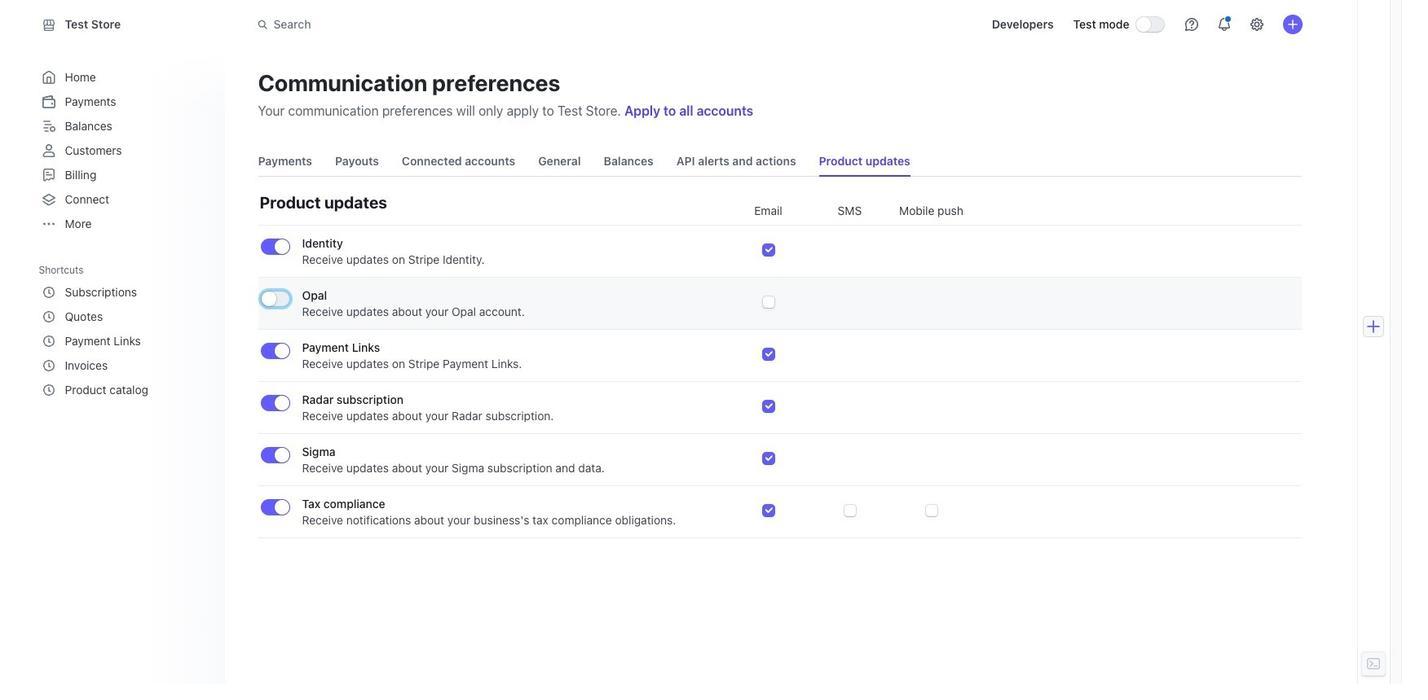 Task type: describe. For each thing, give the bounding box(es) containing it.
Search text field
[[247, 9, 707, 40]]

stripe apps image
[[1364, 317, 1384, 337]]



Task type: vqa. For each thing, say whether or not it's contained in the screenshot.
"Manage shortcuts" IMAGE
yes



Task type: locate. For each thing, give the bounding box(es) containing it.
notifications image
[[1218, 18, 1231, 31]]

1 shortcuts element from the top
[[39, 258, 212, 403]]

shortcuts element
[[39, 258, 212, 403], [39, 280, 208, 403]]

Test mode checkbox
[[1136, 17, 1164, 32]]

help image
[[1185, 18, 1198, 31]]

None search field
[[247, 9, 707, 40]]

2 shortcuts element from the top
[[39, 280, 208, 403]]

tab list
[[252, 147, 1302, 177]]

settings image
[[1250, 18, 1263, 31]]

manage shortcuts image
[[195, 265, 205, 275]]

core navigation links element
[[39, 65, 208, 236]]



